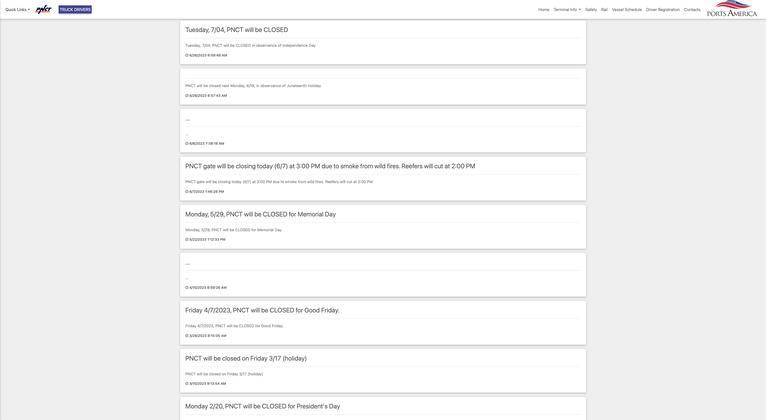 Task type: describe. For each thing, give the bounding box(es) containing it.
1 horizontal spatial good
[[305, 307, 320, 314]]

am for 3/10/2023 9:13:54 am
[[221, 382, 226, 386]]

safety
[[586, 7, 598, 12]]

1 vertical spatial friday.
[[272, 324, 284, 328]]

quick links
[[5, 7, 27, 12]]

am for 4/10/2023 8:59:26 am
[[221, 286, 227, 290]]

0 vertical spatial wild
[[375, 162, 386, 170]]

1 horizontal spatial of
[[282, 83, 286, 88]]

1 vertical spatial 2:00
[[358, 180, 366, 184]]

3/28/2023
[[190, 334, 207, 338]]

1 vertical spatial gate
[[197, 180, 205, 184]]

0 vertical spatial reefers
[[402, 162, 423, 170]]

7:38:18
[[206, 142, 218, 146]]

tuesday, 7/04, pnct will be closed in observance of independence day
[[186, 43, 316, 48]]

safety link
[[584, 4, 600, 15]]

pnct will be closed next monday, 6/19, in observance of juneteenth holiday
[[186, 83, 322, 88]]

1 ... from the top
[[186, 114, 190, 122]]

clock o image for pnct gate will be closing today (6/7) at 3:00 pm due to smoke from wild fires.  reefers will cut at 2:00 pm
[[186, 190, 189, 194]]

am for 6/26/2023 6:58:46 am
[[222, 53, 227, 57]]

1 horizontal spatial in
[[257, 83, 260, 88]]

terminal info
[[554, 7, 578, 12]]

tuesday, for tuesday, 7/04, pnct will be closed in observance of independence day
[[186, 43, 201, 48]]

6:58:46
[[208, 53, 221, 57]]

4 ... from the top
[[186, 276, 189, 280]]

6/26/2023 for 6:58:46
[[190, 53, 207, 57]]

2 friday 4/7/2023, pnct will be closed for good friday. from the top
[[186, 324, 284, 328]]

0 vertical spatial 5/29,
[[210, 211, 225, 218]]

truck drivers link
[[59, 5, 92, 14]]

2 vertical spatial closed
[[209, 372, 221, 377]]

0 horizontal spatial from
[[298, 180, 307, 184]]

home
[[539, 7, 550, 12]]

1 vertical spatial good
[[261, 324, 271, 328]]

6/19,
[[247, 83, 255, 88]]

tuesday, for tuesday, 7/04, pnct will be closed
[[186, 26, 210, 33]]

links
[[17, 7, 27, 12]]

contacts link
[[683, 4, 704, 15]]

1 vertical spatial 4/7/2023,
[[198, 324, 215, 328]]

0 vertical spatial observance
[[256, 43, 277, 48]]

2 vertical spatial monday,
[[186, 228, 201, 232]]

independence
[[283, 43, 308, 48]]

1 monday, 5/29, pnct will be closed for memorial day from the top
[[186, 211, 336, 218]]

drivers
[[74, 7, 91, 12]]

am for 3/28/2023 8:15:05 am
[[221, 334, 227, 338]]

1 vertical spatial smoke
[[286, 180, 297, 184]]

driver registration link
[[645, 4, 683, 15]]

3/10/2023 9:13:54 am
[[189, 382, 226, 386]]

1 vertical spatial on
[[222, 372, 227, 377]]

6/26/2023 for 6:57:43
[[190, 94, 207, 98]]

0 horizontal spatial due
[[273, 180, 280, 184]]

holiday
[[308, 83, 322, 88]]

3/28/2023 8:15:05 am
[[189, 334, 227, 338]]

0 horizontal spatial 3/17
[[240, 372, 247, 377]]

1 horizontal spatial today
[[257, 162, 273, 170]]

1 horizontal spatial memorial
[[298, 211, 324, 218]]

1 vertical spatial 5/29,
[[202, 228, 211, 232]]

driver registration
[[647, 7, 681, 12]]

2 monday, 5/29, pnct will be closed for memorial day from the top
[[186, 228, 282, 232]]

1 horizontal spatial from
[[361, 162, 373, 170]]

2 pnct gate will be closing today (6/7) at 3:00 pm due to smoke from wild fires.  reefers will cut at 2:00 pm from the top
[[186, 180, 373, 184]]

vessel
[[613, 7, 625, 12]]

0 vertical spatial closed
[[209, 83, 221, 88]]

6/7/2023 1:46:26 pm
[[189, 190, 224, 194]]

1 vertical spatial memorial
[[258, 228, 274, 232]]

quick links link
[[5, 6, 30, 13]]

clock o image for 6/8/2023 7:38:18 am
[[186, 142, 189, 146]]

0 vertical spatial in
[[252, 43, 255, 48]]

3 ... from the top
[[186, 259, 190, 266]]

1 horizontal spatial on
[[242, 355, 249, 362]]

0 vertical spatial friday.
[[322, 307, 340, 314]]

5/22/2023
[[190, 238, 207, 242]]

6/7/2023
[[190, 190, 204, 194]]

1 friday 4/7/2023, pnct will be closed for good friday. from the top
[[186, 307, 340, 314]]

1 vertical spatial closing
[[218, 180, 231, 184]]

1 horizontal spatial to
[[334, 162, 339, 170]]

1 vertical spatial (6/7)
[[243, 180, 252, 184]]

1 vertical spatial today
[[232, 180, 242, 184]]

0 horizontal spatial (holiday)
[[248, 372, 264, 377]]

9:13:54
[[207, 382, 220, 386]]

1 vertical spatial wild
[[308, 180, 315, 184]]



Task type: vqa. For each thing, say whether or not it's contained in the screenshot.
"Welcome to Port Newmark Container Terminal" image
no



Task type: locate. For each thing, give the bounding box(es) containing it.
to
[[334, 162, 339, 170], [281, 180, 284, 184]]

0 vertical spatial of
[[278, 43, 282, 48]]

2 6/26/2023 from the top
[[190, 94, 207, 98]]

3/10/2023
[[190, 382, 206, 386]]

am right 6:58:46
[[222, 53, 227, 57]]

1 vertical spatial in
[[257, 83, 260, 88]]

7/04, up 6/26/2023 6:58:46 am
[[202, 43, 211, 48]]

4/7/2023,
[[204, 307, 232, 314], [198, 324, 215, 328]]

vessel schedule link
[[611, 4, 645, 15]]

6/8/2023 7:38:18 am
[[189, 142, 224, 146]]

am right 7:38:18
[[219, 142, 224, 146]]

0 vertical spatial due
[[322, 162, 333, 170]]

0 horizontal spatial to
[[281, 180, 284, 184]]

1 vertical spatial 3/17
[[240, 372, 247, 377]]

0 horizontal spatial smoke
[[286, 180, 297, 184]]

0 vertical spatial closing
[[236, 162, 256, 170]]

of left juneteenth
[[282, 83, 286, 88]]

0 horizontal spatial (6/7)
[[243, 180, 252, 184]]

1 6/26/2023 from the top
[[190, 53, 207, 57]]

today
[[257, 162, 273, 170], [232, 180, 242, 184]]

1 vertical spatial fires.
[[316, 180, 325, 184]]

1 vertical spatial from
[[298, 180, 307, 184]]

next
[[222, 83, 230, 88]]

5/22/2023 1:12:33 pm
[[189, 238, 226, 242]]

0 vertical spatial 3:00
[[297, 162, 310, 170]]

0 horizontal spatial reefers
[[326, 180, 339, 184]]

home link
[[537, 4, 552, 15]]

(6/7)
[[275, 162, 288, 170], [243, 180, 252, 184]]

clock o image
[[186, 142, 189, 146], [186, 286, 189, 290], [186, 383, 189, 386]]

0 vertical spatial cut
[[435, 162, 444, 170]]

will
[[245, 26, 254, 33], [224, 43, 229, 48], [197, 83, 203, 88], [217, 162, 226, 170], [425, 162, 433, 170], [206, 180, 212, 184], [340, 180, 346, 184], [244, 211, 253, 218], [223, 228, 229, 232], [251, 307, 260, 314], [227, 324, 233, 328], [204, 355, 212, 362], [197, 372, 203, 377], [243, 403, 252, 410]]

1 vertical spatial observance
[[261, 83, 281, 88]]

0 vertical spatial 4/7/2023,
[[204, 307, 232, 314]]

1 vertical spatial 6/26/2023
[[190, 94, 207, 98]]

8:59:26
[[207, 286, 221, 290]]

am right 9:13:54
[[221, 382, 226, 386]]

am for 6/8/2023 7:38:18 am
[[219, 142, 224, 146]]

closed
[[209, 83, 221, 88], [222, 355, 241, 362], [209, 372, 221, 377]]

0 vertical spatial memorial
[[298, 211, 324, 218]]

0 vertical spatial pnct gate will be closing today (6/7) at 3:00 pm due to smoke from wild fires.  reefers will cut at 2:00 pm
[[186, 162, 476, 170]]

2 tuesday, from the top
[[186, 43, 201, 48]]

5/29, up 5/22/2023 1:12:33 pm
[[202, 228, 211, 232]]

1 vertical spatial pnct will be closed on friday 3/17 (holiday)
[[186, 372, 264, 377]]

am down next
[[222, 94, 227, 98]]

1 horizontal spatial friday.
[[322, 307, 340, 314]]

friday.
[[322, 307, 340, 314], [272, 324, 284, 328]]

0 horizontal spatial wild
[[308, 180, 315, 184]]

0 vertical spatial (6/7)
[[275, 162, 288, 170]]

am
[[222, 53, 227, 57], [222, 94, 227, 98], [219, 142, 224, 146], [221, 286, 227, 290], [221, 334, 227, 338], [221, 382, 226, 386]]

rail
[[602, 7, 609, 12]]

5 clock o image from the top
[[186, 335, 189, 338]]

6/8/2023
[[190, 142, 205, 146]]

am right 8:59:26
[[221, 286, 227, 290]]

1 horizontal spatial cut
[[435, 162, 444, 170]]

0 vertical spatial tuesday,
[[186, 26, 210, 33]]

1 tuesday, from the top
[[186, 26, 210, 33]]

1 horizontal spatial due
[[322, 162, 333, 170]]

1 vertical spatial monday, 5/29, pnct will be closed for memorial day
[[186, 228, 282, 232]]

0 vertical spatial 3/17
[[269, 355, 282, 362]]

7/04, up 6:58:46
[[211, 26, 226, 33]]

(holiday)
[[283, 355, 307, 362], [248, 372, 264, 377]]

in
[[252, 43, 255, 48], [257, 83, 260, 88]]

3 clock o image from the top
[[186, 383, 189, 386]]

on
[[242, 355, 249, 362], [222, 372, 227, 377]]

rail link
[[600, 4, 611, 15]]

good
[[305, 307, 320, 314], [261, 324, 271, 328]]

monday, down 6/7/2023
[[186, 211, 209, 218]]

day
[[309, 43, 316, 48], [325, 211, 336, 218], [275, 228, 282, 232], [330, 403, 341, 410]]

0 horizontal spatial 2:00
[[358, 180, 366, 184]]

cut
[[435, 162, 444, 170], [347, 180, 353, 184]]

4/10/2023
[[190, 286, 206, 290]]

6/26/2023 6:57:43 am
[[189, 94, 227, 98]]

at
[[290, 162, 295, 170], [445, 162, 451, 170], [253, 180, 256, 184], [354, 180, 357, 184]]

8:15:05
[[208, 334, 220, 338]]

3 clock o image from the top
[[186, 190, 189, 194]]

4/7/2023, down 8:59:26
[[204, 307, 232, 314]]

am right 8:15:05 at the bottom of page
[[221, 334, 227, 338]]

2 clock o image from the top
[[186, 94, 189, 98]]

monday 2/20, pnct will be closed for president's day
[[186, 403, 341, 410]]

1 vertical spatial reefers
[[326, 180, 339, 184]]

0 vertical spatial from
[[361, 162, 373, 170]]

due
[[322, 162, 333, 170], [273, 180, 280, 184]]

of left independence
[[278, 43, 282, 48]]

vessel schedule
[[613, 7, 643, 12]]

6/26/2023
[[190, 53, 207, 57], [190, 94, 207, 98]]

1 vertical spatial of
[[282, 83, 286, 88]]

1 clock o image from the top
[[186, 54, 189, 57]]

smoke
[[341, 162, 359, 170], [286, 180, 297, 184]]

0 horizontal spatial fires.
[[316, 180, 325, 184]]

0 horizontal spatial in
[[252, 43, 255, 48]]

1 horizontal spatial closing
[[236, 162, 256, 170]]

1 horizontal spatial (holiday)
[[283, 355, 307, 362]]

6/26/2023 6:58:46 am
[[189, 53, 227, 57]]

3:00
[[297, 162, 310, 170], [257, 180, 265, 184]]

2/20,
[[210, 403, 224, 410]]

5/29,
[[210, 211, 225, 218], [202, 228, 211, 232]]

6/26/2023 left 6:57:43
[[190, 94, 207, 98]]

closed
[[264, 26, 288, 33], [236, 43, 251, 48], [263, 211, 288, 218], [235, 228, 251, 232], [270, 307, 295, 314], [239, 324, 254, 328], [262, 403, 287, 410]]

2:00
[[452, 162, 465, 170], [358, 180, 366, 184]]

observance
[[256, 43, 277, 48], [261, 83, 281, 88]]

...
[[186, 114, 190, 122], [186, 132, 189, 136], [186, 259, 190, 266], [186, 276, 189, 280]]

2 pnct will be closed on friday 3/17 (holiday) from the top
[[186, 372, 264, 377]]

6:57:43
[[208, 94, 221, 98]]

wild
[[375, 162, 386, 170], [308, 180, 315, 184]]

monday,
[[231, 83, 246, 88], [186, 211, 209, 218], [186, 228, 201, 232]]

friday 4/7/2023, pnct will be closed for good friday.
[[186, 307, 340, 314], [186, 324, 284, 328]]

of
[[278, 43, 282, 48], [282, 83, 286, 88]]

monday, right next
[[231, 83, 246, 88]]

7/04,
[[211, 26, 226, 33], [202, 43, 211, 48]]

clock o image for tuesday, 7/04, pnct will be closed
[[186, 54, 189, 57]]

0 vertical spatial on
[[242, 355, 249, 362]]

am for 6/26/2023 6:57:43 am
[[222, 94, 227, 98]]

1 vertical spatial (holiday)
[[248, 372, 264, 377]]

reefers
[[402, 162, 423, 170], [326, 180, 339, 184]]

1 horizontal spatial 2:00
[[452, 162, 465, 170]]

1 vertical spatial 7/04,
[[202, 43, 211, 48]]

4 clock o image from the top
[[186, 238, 189, 242]]

1:46:26
[[205, 190, 218, 194]]

1 horizontal spatial reefers
[[402, 162, 423, 170]]

1 vertical spatial monday,
[[186, 211, 209, 218]]

4/10/2023 8:59:26 am
[[189, 286, 227, 290]]

in down tuesday, 7/04, pnct will be closed
[[252, 43, 255, 48]]

1 vertical spatial tuesday,
[[186, 43, 201, 48]]

driver
[[647, 7, 658, 12]]

1 vertical spatial clock o image
[[186, 286, 189, 290]]

0 horizontal spatial memorial
[[258, 228, 274, 232]]

0 horizontal spatial of
[[278, 43, 282, 48]]

pm
[[311, 162, 321, 170], [467, 162, 476, 170], [266, 180, 272, 184], [367, 180, 373, 184], [219, 190, 224, 194], [220, 238, 226, 242]]

1 horizontal spatial 3/17
[[269, 355, 282, 362]]

clock o image for 3/10/2023 9:13:54 am
[[186, 383, 189, 386]]

clock o image left 3/10/2023
[[186, 383, 189, 386]]

terminal info link
[[552, 4, 584, 15]]

1 vertical spatial friday 4/7/2023, pnct will be closed for good friday.
[[186, 324, 284, 328]]

tuesday, 7/04, pnct will be closed
[[186, 26, 288, 33]]

registration
[[659, 7, 681, 12]]

monday, up 5/22/2023
[[186, 228, 201, 232]]

terminal
[[554, 7, 570, 12]]

1 vertical spatial pnct gate will be closing today (6/7) at 3:00 pm due to smoke from wild fires.  reefers will cut at 2:00 pm
[[186, 180, 373, 184]]

memorial
[[298, 211, 324, 218], [258, 228, 274, 232]]

gate down 7:38:18
[[204, 162, 216, 170]]

monday
[[186, 403, 208, 410]]

0 horizontal spatial today
[[232, 180, 242, 184]]

1 pnct gate will be closing today (6/7) at 3:00 pm due to smoke from wild fires.  reefers will cut at 2:00 pm from the top
[[186, 162, 476, 170]]

friday
[[186, 307, 203, 314], [186, 324, 197, 328], [251, 355, 268, 362], [228, 372, 238, 377]]

for
[[289, 211, 297, 218], [252, 228, 257, 232], [296, 307, 303, 314], [256, 324, 260, 328], [288, 403, 296, 410]]

4/7/2023, up '3/28/2023 8:15:05 am'
[[198, 324, 215, 328]]

from
[[361, 162, 373, 170], [298, 180, 307, 184]]

7/04, for tuesday, 7/04, pnct will be closed in observance of independence day
[[202, 43, 211, 48]]

0 horizontal spatial good
[[261, 324, 271, 328]]

pnct will be closed on friday 3/17 (holiday)
[[186, 355, 307, 362], [186, 372, 264, 377]]

quick
[[5, 7, 16, 12]]

clock o image for 4/10/2023 8:59:26 am
[[186, 286, 189, 290]]

1 vertical spatial cut
[[347, 180, 353, 184]]

schedule
[[626, 7, 643, 12]]

1 vertical spatial to
[[281, 180, 284, 184]]

6/26/2023 left 6:58:46
[[190, 53, 207, 57]]

0 vertical spatial monday, 5/29, pnct will be closed for memorial day
[[186, 211, 336, 218]]

3/17
[[269, 355, 282, 362], [240, 372, 247, 377]]

president's
[[297, 403, 328, 410]]

0 vertical spatial to
[[334, 162, 339, 170]]

0 vertical spatial 6/26/2023
[[190, 53, 207, 57]]

1 horizontal spatial 3:00
[[297, 162, 310, 170]]

0 vertical spatial good
[[305, 307, 320, 314]]

pnct
[[227, 26, 244, 33], [212, 43, 223, 48], [186, 83, 196, 88], [186, 162, 202, 170], [186, 180, 196, 184], [226, 211, 243, 218], [212, 228, 222, 232], [233, 307, 250, 314], [216, 324, 226, 328], [186, 355, 202, 362], [186, 372, 196, 377], [225, 403, 242, 410]]

0 vertical spatial fires.
[[388, 162, 401, 170]]

monday, 5/29, pnct will be closed for memorial day
[[186, 211, 336, 218], [186, 228, 282, 232]]

truck
[[60, 7, 73, 12]]

1 vertical spatial closed
[[222, 355, 241, 362]]

closing
[[236, 162, 256, 170], [218, 180, 231, 184]]

5/29, down 1:46:26
[[210, 211, 225, 218]]

0 horizontal spatial closing
[[218, 180, 231, 184]]

0 vertical spatial clock o image
[[186, 142, 189, 146]]

gate
[[204, 162, 216, 170], [197, 180, 205, 184]]

0 vertical spatial 2:00
[[452, 162, 465, 170]]

clock o image for monday, 5/29, pnct will be closed for memorial day
[[186, 238, 189, 242]]

1 clock o image from the top
[[186, 142, 189, 146]]

2 clock o image from the top
[[186, 286, 189, 290]]

0 vertical spatial (holiday)
[[283, 355, 307, 362]]

0 vertical spatial pnct will be closed on friday 3/17 (holiday)
[[186, 355, 307, 362]]

1 horizontal spatial smoke
[[341, 162, 359, 170]]

0 vertical spatial monday,
[[231, 83, 246, 88]]

gate up 6/7/2023
[[197, 180, 205, 184]]

1 horizontal spatial (6/7)
[[275, 162, 288, 170]]

truck drivers
[[60, 7, 91, 12]]

in right 6/19,
[[257, 83, 260, 88]]

juneteenth
[[287, 83, 307, 88]]

clock o image
[[186, 54, 189, 57], [186, 94, 189, 98], [186, 190, 189, 194], [186, 238, 189, 242], [186, 335, 189, 338]]

clock o image for friday 4/7/2023, pnct will be closed for good friday.
[[186, 335, 189, 338]]

contacts
[[685, 7, 701, 12]]

1 horizontal spatial wild
[[375, 162, 386, 170]]

0 vertical spatial friday 4/7/2023, pnct will be closed for good friday.
[[186, 307, 340, 314]]

clock o image left 4/10/2023
[[186, 286, 189, 290]]

1 vertical spatial 3:00
[[257, 180, 265, 184]]

7/04, for tuesday, 7/04, pnct will be closed
[[211, 26, 226, 33]]

1 pnct will be closed on friday 3/17 (holiday) from the top
[[186, 355, 307, 362]]

info
[[571, 7, 578, 12]]

pnct gate will be closing today (6/7) at 3:00 pm due to smoke from wild fires.  reefers will cut at 2:00 pm
[[186, 162, 476, 170], [186, 180, 373, 184]]

0 horizontal spatial on
[[222, 372, 227, 377]]

0 vertical spatial gate
[[204, 162, 216, 170]]

1:12:33
[[208, 238, 220, 242]]

2 ... from the top
[[186, 132, 189, 136]]

2 vertical spatial clock o image
[[186, 383, 189, 386]]

1 vertical spatial due
[[273, 180, 280, 184]]

1 horizontal spatial fires.
[[388, 162, 401, 170]]

clock o image left 6/8/2023
[[186, 142, 189, 146]]

0 vertical spatial smoke
[[341, 162, 359, 170]]



